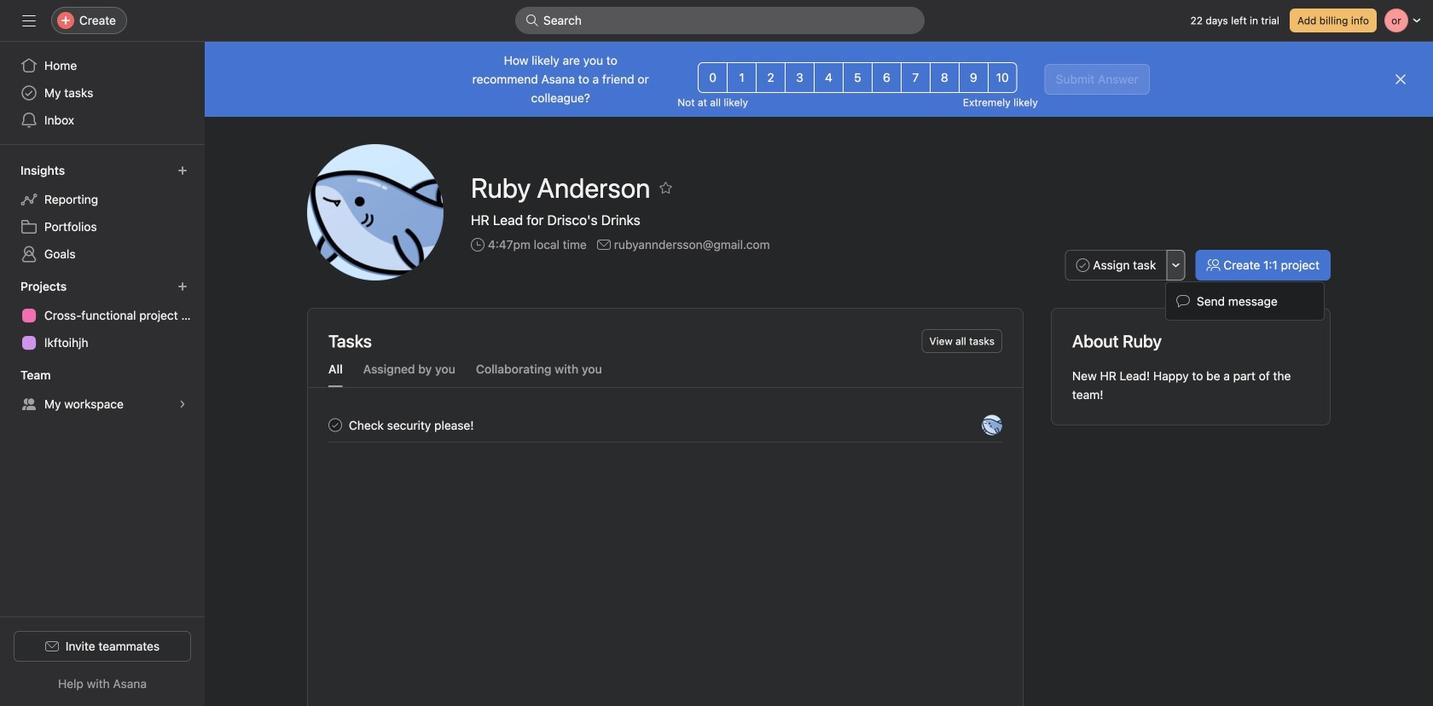 Task type: describe. For each thing, give the bounding box(es) containing it.
global element
[[0, 42, 205, 144]]

Mark complete checkbox
[[325, 415, 346, 436]]

see details, my workspace image
[[177, 399, 188, 409]]

dismiss image
[[1394, 73, 1408, 86]]

add to starred image
[[659, 181, 673, 195]]

hide sidebar image
[[22, 14, 36, 27]]

new project or portfolio image
[[177, 282, 188, 292]]

insights element
[[0, 155, 205, 271]]

prominent image
[[526, 14, 539, 27]]

toggle assignee popover image
[[982, 415, 1002, 436]]



Task type: vqa. For each thing, say whether or not it's contained in the screenshot.
Task name text field within meet with marketing team cell's Mark complete icon
no



Task type: locate. For each thing, give the bounding box(es) containing it.
option group
[[698, 62, 1018, 93]]

list item
[[308, 409, 1023, 442]]

tasks tabs tab list
[[308, 360, 1023, 388]]

more options image
[[1171, 260, 1181, 270]]

teams element
[[0, 360, 205, 421]]

new insights image
[[177, 166, 188, 176]]

None radio
[[727, 62, 757, 93], [785, 62, 815, 93], [843, 62, 873, 93], [872, 62, 902, 93], [988, 62, 1018, 93], [727, 62, 757, 93], [785, 62, 815, 93], [843, 62, 873, 93], [872, 62, 902, 93], [988, 62, 1018, 93]]

list box
[[515, 7, 925, 34]]

None radio
[[698, 62, 728, 93], [756, 62, 786, 93], [814, 62, 844, 93], [901, 62, 931, 93], [930, 62, 960, 93], [959, 62, 989, 93], [698, 62, 728, 93], [756, 62, 786, 93], [814, 62, 844, 93], [901, 62, 931, 93], [930, 62, 960, 93], [959, 62, 989, 93]]

mark complete image
[[325, 415, 346, 436]]

projects element
[[0, 271, 205, 360]]



